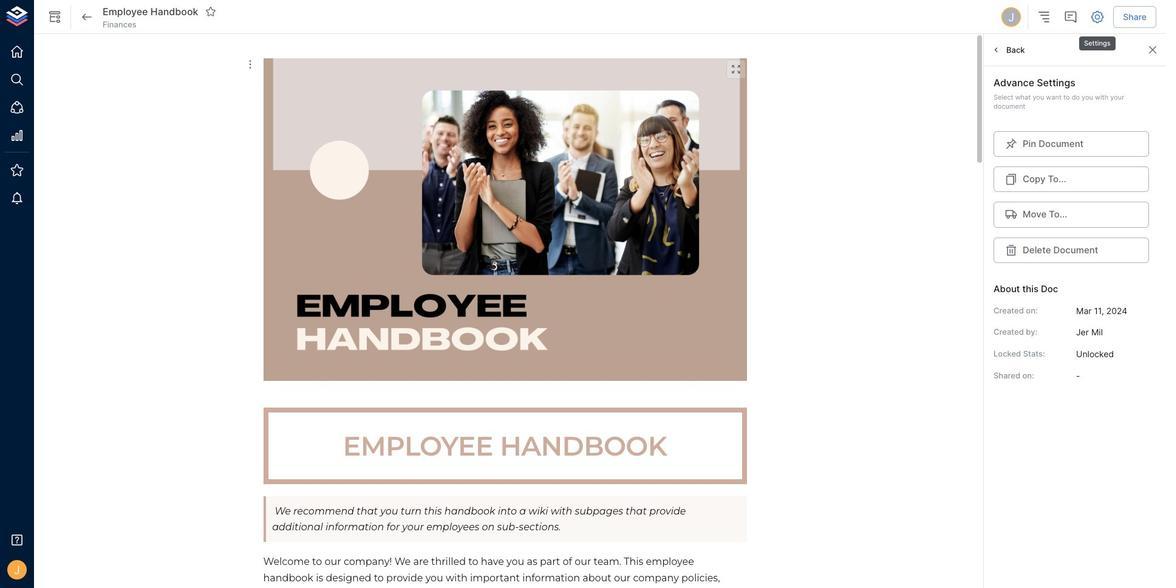 Task type: describe. For each thing, give the bounding box(es) containing it.
settings image
[[1091, 10, 1106, 24]]

show wiki image
[[47, 10, 62, 24]]

go back image
[[80, 10, 94, 24]]



Task type: locate. For each thing, give the bounding box(es) containing it.
table of contents image
[[1038, 10, 1052, 24]]

comments image
[[1064, 10, 1079, 24]]

tooltip
[[1079, 28, 1118, 52]]

favorite image
[[205, 6, 216, 17]]



Task type: vqa. For each thing, say whether or not it's contained in the screenshot.
10th Bookmark image from the bottom
no



